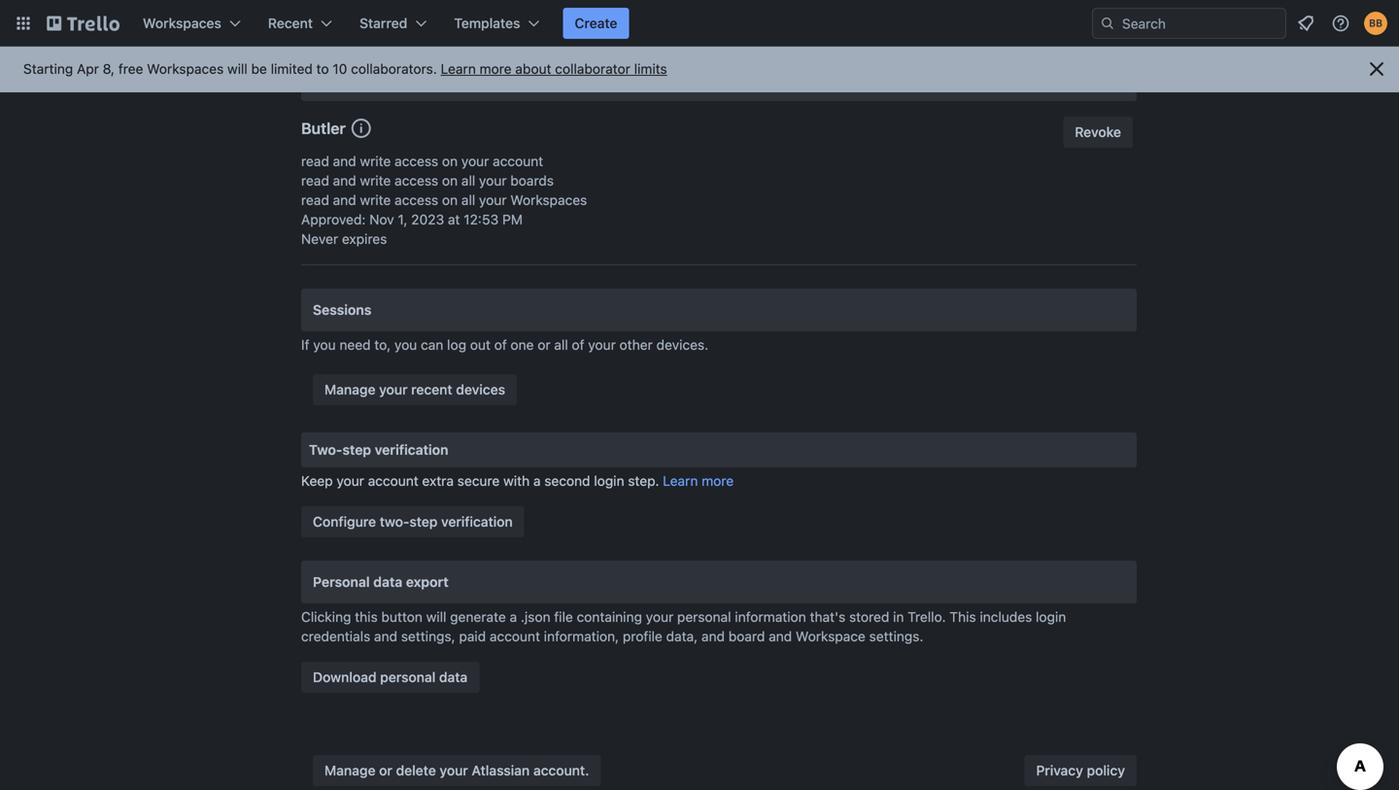 Task type: vqa. For each thing, say whether or not it's contained in the screenshot.
ups
no



Task type: describe. For each thing, give the bounding box(es) containing it.
atlassian
[[472, 763, 530, 779]]

keep your account extra secure with a second login step. learn more
[[301, 473, 734, 489]]

10
[[333, 61, 347, 77]]

1 read from the top
[[301, 153, 329, 169]]

limits
[[634, 61, 668, 77]]

primary element
[[0, 0, 1400, 47]]

create button
[[563, 8, 629, 39]]

if
[[301, 337, 310, 353]]

workspaces button
[[131, 8, 253, 39]]

collaborators.
[[351, 61, 437, 77]]

step.
[[628, 473, 659, 489]]

0 notifications image
[[1295, 12, 1318, 35]]

account.
[[534, 763, 589, 779]]

2 write from the top
[[360, 173, 391, 189]]

approved:
[[301, 211, 366, 227]]

personal data export
[[313, 574, 449, 590]]

information,
[[544, 628, 619, 644]]

2 of from the left
[[572, 337, 585, 353]]

manage or delete your atlassian account. link
[[313, 755, 601, 786]]

includes
[[980, 609, 1033, 625]]

recent
[[411, 382, 453, 398]]

privacy
[[1037, 763, 1084, 779]]

templates button
[[443, 8, 552, 39]]

create
[[575, 15, 618, 31]]

1 horizontal spatial more
[[702, 473, 734, 489]]

log
[[447, 337, 467, 353]]

2023
[[411, 211, 444, 227]]

1 vertical spatial learn
[[663, 473, 698, 489]]

apr
[[77, 61, 99, 77]]

1 vertical spatial account
[[368, 473, 419, 489]]

boards
[[511, 173, 554, 189]]

2 read from the top
[[301, 173, 329, 189]]

recent
[[268, 15, 313, 31]]

personal inside 'link'
[[380, 669, 436, 685]]

.json
[[521, 609, 551, 625]]

can
[[421, 337, 444, 353]]

0 vertical spatial login
[[594, 473, 625, 489]]

your inside manage your recent devices link
[[379, 382, 408, 398]]

in
[[893, 609, 904, 625]]

devices
[[456, 382, 506, 398]]

workspace
[[796, 628, 866, 644]]

0 vertical spatial step
[[343, 442, 371, 458]]

open information menu image
[[1332, 14, 1351, 33]]

3 access from the top
[[395, 192, 439, 208]]

account inside clicking this button will generate a .json file containing your personal information that's stored in trello. this includes login credentials and settings, paid account information, profile data, and board and workspace settings.
[[490, 628, 540, 644]]

privacy policy link
[[1025, 755, 1137, 786]]

your inside manage or delete your atlassian account. link
[[440, 763, 468, 779]]

manage your recent devices
[[325, 382, 506, 398]]

collaborator
[[555, 61, 631, 77]]

manage for manage your recent devices
[[325, 382, 376, 398]]

learn more link
[[663, 473, 734, 489]]

to,
[[375, 337, 391, 353]]

manage or delete your atlassian account.
[[325, 763, 589, 779]]

templates
[[454, 15, 520, 31]]

trello.
[[908, 609, 946, 625]]

with
[[504, 473, 530, 489]]

starred button
[[348, 8, 439, 39]]

0 vertical spatial learn
[[441, 61, 476, 77]]

1,
[[398, 211, 408, 227]]

other
[[620, 337, 653, 353]]

devices.
[[657, 337, 709, 353]]

stored
[[850, 609, 890, 625]]

file
[[554, 609, 573, 625]]

1 you from the left
[[313, 337, 336, 353]]

sessions
[[313, 302, 372, 318]]

clicking this button will generate a .json file containing your personal information that's stored in trello. this includes login credentials and settings, paid account information, profile data, and board and workspace settings.
[[301, 609, 1067, 644]]

starting
[[23, 61, 73, 77]]

0 vertical spatial a
[[534, 473, 541, 489]]

this
[[950, 609, 977, 625]]

data inside "download personal data" 'link'
[[439, 669, 468, 685]]

two-
[[380, 514, 410, 530]]

manage for manage or delete your atlassian account.
[[325, 763, 376, 779]]

starting apr 8, free workspaces will be limited to 10 collaborators. learn more about collaborator limits
[[23, 61, 668, 77]]

two-
[[309, 442, 343, 458]]

second
[[545, 473, 591, 489]]

workspaces inside read and write access on your account read and write access on all your boards read and write access on all your workspaces approved: nov 1, 2023 at 12:53 pm never expires
[[511, 192, 587, 208]]

settings.
[[870, 628, 924, 644]]

never
[[301, 231, 338, 247]]

Search field
[[1116, 9, 1286, 38]]

containing
[[577, 609, 642, 625]]

two-step verification
[[309, 442, 449, 458]]

secure
[[458, 473, 500, 489]]

recent button
[[257, 8, 344, 39]]

download personal data link
[[301, 662, 479, 693]]

configure two-step verification
[[313, 514, 513, 530]]

export
[[406, 574, 449, 590]]

bob builder (bobbuilder40) image
[[1365, 12, 1388, 35]]

board
[[729, 628, 765, 644]]



Task type: locate. For each thing, give the bounding box(es) containing it.
0 vertical spatial write
[[360, 153, 391, 169]]

if you need to, you can log out of one or all of your other devices.
[[301, 337, 709, 353]]

will
[[227, 61, 248, 77], [426, 609, 447, 625]]

a right with
[[534, 473, 541, 489]]

keep
[[301, 473, 333, 489]]

workspaces inside dropdown button
[[143, 15, 222, 31]]

0 vertical spatial manage
[[325, 382, 376, 398]]

1 vertical spatial manage
[[325, 763, 376, 779]]

out
[[470, 337, 491, 353]]

8,
[[103, 61, 115, 77]]

step up configure at the bottom left of the page
[[343, 442, 371, 458]]

0 horizontal spatial data
[[373, 574, 403, 590]]

workspaces
[[143, 15, 222, 31], [147, 61, 224, 77], [511, 192, 587, 208]]

1 vertical spatial will
[[426, 609, 447, 625]]

a inside clicking this button will generate a .json file containing your personal information that's stored in trello. this includes login credentials and settings, paid account information, profile data, and board and workspace settings.
[[510, 609, 517, 625]]

data down the paid
[[439, 669, 468, 685]]

credentials
[[301, 628, 371, 644]]

access
[[395, 153, 439, 169], [395, 173, 439, 189], [395, 192, 439, 208]]

1 horizontal spatial learn
[[663, 473, 698, 489]]

account down two-step verification
[[368, 473, 419, 489]]

0 vertical spatial access
[[395, 153, 439, 169]]

1 vertical spatial data
[[439, 669, 468, 685]]

verification up extra
[[375, 442, 449, 458]]

verification inside "link"
[[441, 514, 513, 530]]

data
[[373, 574, 403, 590], [439, 669, 468, 685]]

2 manage from the top
[[325, 763, 376, 779]]

need
[[340, 337, 371, 353]]

nov
[[370, 211, 394, 227]]

0 vertical spatial data
[[373, 574, 403, 590]]

1 horizontal spatial you
[[395, 337, 417, 353]]

account down ".json"
[[490, 628, 540, 644]]

1 vertical spatial read
[[301, 173, 329, 189]]

generate
[[450, 609, 506, 625]]

0 horizontal spatial personal
[[380, 669, 436, 685]]

login right includes
[[1036, 609, 1067, 625]]

or left delete
[[379, 763, 393, 779]]

login inside clicking this button will generate a .json file containing your personal information that's stored in trello. this includes login credentials and settings, paid account information, profile data, and board and workspace settings.
[[1036, 609, 1067, 625]]

2 vertical spatial access
[[395, 192, 439, 208]]

butler
[[301, 119, 346, 138]]

more left about
[[480, 61, 512, 77]]

of right out in the left top of the page
[[494, 337, 507, 353]]

verification
[[375, 442, 449, 458], [441, 514, 513, 530]]

be
[[251, 61, 267, 77]]

step inside "link"
[[410, 514, 438, 530]]

will inside clicking this button will generate a .json file containing your personal information that's stored in trello. this includes login credentials and settings, paid account information, profile data, and board and workspace settings.
[[426, 609, 447, 625]]

1 horizontal spatial or
[[538, 337, 551, 353]]

3 write from the top
[[360, 192, 391, 208]]

1 vertical spatial verification
[[441, 514, 513, 530]]

more right step.
[[702, 473, 734, 489]]

0 vertical spatial or
[[538, 337, 551, 353]]

personal inside clicking this button will generate a .json file containing your personal information that's stored in trello. this includes login credentials and settings, paid account information, profile data, and board and workspace settings.
[[678, 609, 732, 625]]

at
[[448, 211, 460, 227]]

1 horizontal spatial data
[[439, 669, 468, 685]]

12:53
[[464, 211, 499, 227]]

0 vertical spatial verification
[[375, 442, 449, 458]]

2 vertical spatial read
[[301, 192, 329, 208]]

0 horizontal spatial or
[[379, 763, 393, 779]]

0 vertical spatial more
[[480, 61, 512, 77]]

will left 'be'
[[227, 61, 248, 77]]

1 horizontal spatial login
[[1036, 609, 1067, 625]]

policy
[[1087, 763, 1126, 779]]

1 vertical spatial step
[[410, 514, 438, 530]]

that's
[[810, 609, 846, 625]]

0 horizontal spatial login
[[594, 473, 625, 489]]

configure
[[313, 514, 376, 530]]

account inside read and write access on your account read and write access on all your boards read and write access on all your workspaces approved: nov 1, 2023 at 12:53 pm never expires
[[493, 153, 544, 169]]

0 vertical spatial personal
[[678, 609, 732, 625]]

or
[[538, 337, 551, 353], [379, 763, 393, 779]]

search image
[[1100, 16, 1116, 31]]

1 horizontal spatial a
[[534, 473, 541, 489]]

3 read from the top
[[301, 192, 329, 208]]

more
[[480, 61, 512, 77], [702, 473, 734, 489]]

read and write access on your account read and write access on all your boards read and write access on all your workspaces approved: nov 1, 2023 at 12:53 pm never expires
[[301, 153, 587, 247]]

3 on from the top
[[442, 192, 458, 208]]

free
[[118, 61, 143, 77]]

of right one at the top of the page
[[572, 337, 585, 353]]

0 horizontal spatial of
[[494, 337, 507, 353]]

1 horizontal spatial of
[[572, 337, 585, 353]]

manage down the need
[[325, 382, 376, 398]]

learn down templates
[[441, 61, 476, 77]]

will up settings,
[[426, 609, 447, 625]]

account up "boards"
[[493, 153, 544, 169]]

download personal data
[[313, 669, 468, 685]]

1 vertical spatial more
[[702, 473, 734, 489]]

2 you from the left
[[395, 337, 417, 353]]

read
[[301, 153, 329, 169], [301, 173, 329, 189], [301, 192, 329, 208]]

2 vertical spatial all
[[554, 337, 568, 353]]

login left step.
[[594, 473, 625, 489]]

personal up "data," at the left of the page
[[678, 609, 732, 625]]

1 manage from the top
[[325, 382, 376, 398]]

0 vertical spatial account
[[493, 153, 544, 169]]

download
[[313, 669, 377, 685]]

1 horizontal spatial step
[[410, 514, 438, 530]]

0 vertical spatial read
[[301, 153, 329, 169]]

starred
[[360, 15, 408, 31]]

1 vertical spatial all
[[462, 192, 476, 208]]

2 on from the top
[[442, 173, 458, 189]]

1 horizontal spatial will
[[426, 609, 447, 625]]

1 vertical spatial access
[[395, 173, 439, 189]]

0 vertical spatial all
[[462, 173, 476, 189]]

0 horizontal spatial learn
[[441, 61, 476, 77]]

delete
[[396, 763, 436, 779]]

1 of from the left
[[494, 337, 507, 353]]

privacy policy
[[1037, 763, 1126, 779]]

learn right step.
[[663, 473, 698, 489]]

step
[[343, 442, 371, 458], [410, 514, 438, 530]]

write
[[360, 153, 391, 169], [360, 173, 391, 189], [360, 192, 391, 208]]

1 vertical spatial a
[[510, 609, 517, 625]]

0 horizontal spatial step
[[343, 442, 371, 458]]

0 vertical spatial workspaces
[[143, 15, 222, 31]]

on
[[442, 153, 458, 169], [442, 173, 458, 189], [442, 192, 458, 208]]

learn more about collaborator limits link
[[441, 61, 668, 77]]

of
[[494, 337, 507, 353], [572, 337, 585, 353]]

clicking
[[301, 609, 351, 625]]

1 vertical spatial login
[[1036, 609, 1067, 625]]

one
[[511, 337, 534, 353]]

personal
[[678, 609, 732, 625], [380, 669, 436, 685]]

0 horizontal spatial a
[[510, 609, 517, 625]]

0 horizontal spatial will
[[227, 61, 248, 77]]

you right to,
[[395, 337, 417, 353]]

your
[[462, 153, 489, 169], [479, 173, 507, 189], [479, 192, 507, 208], [588, 337, 616, 353], [379, 382, 408, 398], [337, 473, 364, 489], [646, 609, 674, 625], [440, 763, 468, 779]]

workspaces up free
[[143, 15, 222, 31]]

a left ".json"
[[510, 609, 517, 625]]

pm
[[503, 211, 523, 227]]

paid
[[459, 628, 486, 644]]

2 vertical spatial account
[[490, 628, 540, 644]]

workspaces down workspaces dropdown button
[[147, 61, 224, 77]]

1 vertical spatial write
[[360, 173, 391, 189]]

configure two-step verification link
[[301, 506, 525, 538]]

this
[[355, 609, 378, 625]]

0 vertical spatial will
[[227, 61, 248, 77]]

1 vertical spatial workspaces
[[147, 61, 224, 77]]

button
[[382, 609, 423, 625]]

verification down secure
[[441, 514, 513, 530]]

about
[[516, 61, 552, 77]]

2 vertical spatial write
[[360, 192, 391, 208]]

profile
[[623, 628, 663, 644]]

information
[[735, 609, 807, 625]]

1 write from the top
[[360, 153, 391, 169]]

workspaces down "boards"
[[511, 192, 587, 208]]

1 vertical spatial or
[[379, 763, 393, 779]]

0 horizontal spatial you
[[313, 337, 336, 353]]

step down extra
[[410, 514, 438, 530]]

1 on from the top
[[442, 153, 458, 169]]

to
[[317, 61, 329, 77]]

all
[[462, 173, 476, 189], [462, 192, 476, 208], [554, 337, 568, 353]]

2 vertical spatial on
[[442, 192, 458, 208]]

extra
[[422, 473, 454, 489]]

1 access from the top
[[395, 153, 439, 169]]

your inside clicking this button will generate a .json file containing your personal information that's stored in trello. this includes login credentials and settings, paid account information, profile data, and board and workspace settings.
[[646, 609, 674, 625]]

you right 'if'
[[313, 337, 336, 353]]

back to home image
[[47, 8, 120, 39]]

expires
[[342, 231, 387, 247]]

manage left delete
[[325, 763, 376, 779]]

or right one at the top of the page
[[538, 337, 551, 353]]

0 vertical spatial on
[[442, 153, 458, 169]]

1 horizontal spatial personal
[[678, 609, 732, 625]]

1 vertical spatial on
[[442, 173, 458, 189]]

manage your recent devices link
[[313, 374, 517, 405]]

limited
[[271, 61, 313, 77]]

personal
[[313, 574, 370, 590]]

data up button
[[373, 574, 403, 590]]

personal down settings,
[[380, 669, 436, 685]]

None button
[[1064, 117, 1133, 148]]

you
[[313, 337, 336, 353], [395, 337, 417, 353]]

settings,
[[401, 628, 456, 644]]

1 vertical spatial personal
[[380, 669, 436, 685]]

0 horizontal spatial more
[[480, 61, 512, 77]]

2 vertical spatial workspaces
[[511, 192, 587, 208]]

and
[[333, 153, 356, 169], [333, 173, 356, 189], [333, 192, 356, 208], [374, 628, 398, 644], [702, 628, 725, 644], [769, 628, 792, 644]]

data,
[[666, 628, 698, 644]]

2 access from the top
[[395, 173, 439, 189]]



